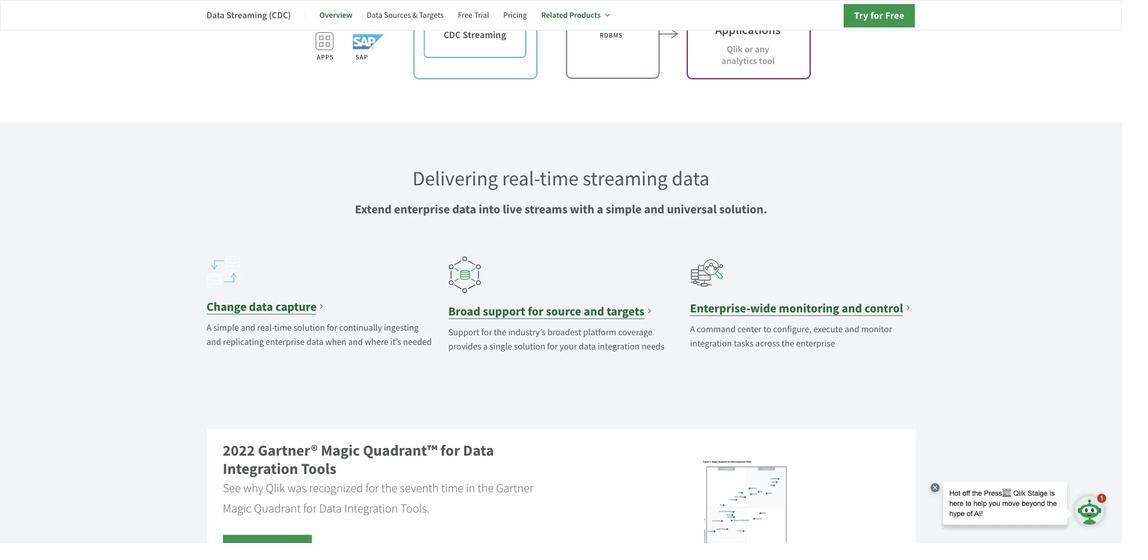 Task type: vqa. For each thing, say whether or not it's contained in the screenshot.
the left Magic
yes



Task type: locate. For each thing, give the bounding box(es) containing it.
a left command
[[690, 324, 695, 335]]

0 vertical spatial solution
[[294, 322, 325, 334]]

1 vertical spatial solution
[[514, 341, 545, 353]]

1 horizontal spatial integration
[[344, 501, 398, 516]]

1 vertical spatial simple
[[213, 322, 239, 334]]

monitor
[[861, 324, 892, 335]]

integration inside support for the industry's broadest platform coverage provides a single solution for your data integration needs
[[598, 341, 640, 353]]

enterprise-wide monitoring and control link
[[690, 298, 911, 319]]

data streaming (cdc) menu bar
[[207, 3, 624, 27]]

0 horizontal spatial simple
[[213, 322, 239, 334]]

extend
[[355, 201, 392, 217]]

simple inside a simple and real-time solution for continually ingesting and replicating enterprise data when and where it's needed
[[213, 322, 239, 334]]

enterprise down 'delivering' in the top left of the page
[[394, 201, 450, 217]]

related products
[[541, 10, 601, 20]]

a
[[207, 322, 212, 334], [690, 324, 695, 335]]

solution
[[294, 322, 325, 334], [514, 341, 545, 353]]

time up 'extend enterprise data into live streams with a simple and universal solution.' on the top of page
[[540, 166, 579, 192]]

integration down coverage
[[598, 341, 640, 353]]

solution inside support for the industry's broadest platform coverage provides a single solution for your data integration needs
[[514, 341, 545, 353]]

data left streaming
[[207, 9, 225, 21]]

coverage
[[618, 327, 653, 338]]

data inside support for the industry's broadest platform coverage provides a single solution for your data integration needs
[[579, 341, 596, 353]]

a down change
[[207, 322, 212, 334]]

data
[[207, 9, 225, 21], [367, 10, 382, 20], [463, 441, 494, 461], [319, 501, 342, 516]]

&
[[413, 10, 418, 20]]

for inside broad support for source and targets link
[[528, 303, 544, 320]]

broad support for source and targets link
[[448, 301, 652, 322]]

wide
[[750, 300, 777, 317]]

the down configure,
[[782, 338, 794, 350]]

the right in
[[478, 481, 494, 496]]

single
[[490, 341, 512, 353]]

2 horizontal spatial time
[[540, 166, 579, 192]]

integration down recognized
[[344, 501, 398, 516]]

real- down change data capture link at bottom left
[[257, 322, 274, 334]]

targets
[[419, 10, 444, 20]]

free right try
[[885, 9, 905, 22]]

where
[[365, 336, 388, 348]]

integration
[[690, 338, 732, 350], [598, 341, 640, 353]]

and
[[644, 201, 665, 217], [842, 300, 862, 317], [584, 303, 604, 320], [241, 322, 255, 334], [845, 324, 860, 335], [207, 336, 221, 348], [348, 336, 363, 348]]

streaming
[[583, 166, 668, 192]]

change data capture link
[[207, 297, 324, 317]]

support
[[483, 303, 525, 320]]

magic up recognized
[[321, 441, 360, 461]]

0 vertical spatial real-
[[502, 166, 540, 192]]

for up industry's
[[528, 303, 544, 320]]

why
[[243, 481, 263, 496]]

broadest
[[548, 327, 581, 338]]

time inside 2022 gartner® magic quadrant™ for data integration tools see why qlik was recognized for the seventh time in the gartner magic quadrant for data integration tools.
[[441, 481, 464, 496]]

try
[[854, 9, 869, 22]]

qlik
[[266, 481, 285, 496]]

1 horizontal spatial time
[[441, 481, 464, 496]]

overview link
[[319, 3, 353, 27]]

a
[[597, 201, 603, 217], [483, 341, 488, 353]]

real-
[[502, 166, 540, 192], [257, 322, 274, 334]]

free trial
[[458, 10, 489, 20]]

broad support for source and targets
[[448, 303, 645, 320]]

enterprise
[[394, 201, 450, 217], [266, 336, 305, 348], [796, 338, 835, 350]]

for inside try for free link
[[871, 9, 883, 22]]

integration up "why"
[[223, 459, 298, 479]]

support
[[448, 327, 480, 338]]

integration
[[223, 459, 298, 479], [344, 501, 398, 516]]

0 horizontal spatial solution
[[294, 322, 325, 334]]

for up when
[[327, 322, 337, 334]]

magic
[[321, 441, 360, 461], [223, 501, 252, 516]]

streaming
[[226, 9, 267, 21]]

0 horizontal spatial integration
[[598, 341, 640, 353]]

integration inside a command center to configure, execute and monitor integration tasks across the enterprise
[[690, 338, 732, 350]]

0 vertical spatial a
[[597, 201, 603, 217]]

the
[[494, 327, 507, 338], [782, 338, 794, 350], [381, 481, 398, 496], [478, 481, 494, 496]]

a left single
[[483, 341, 488, 353]]

data sources & targets
[[367, 10, 444, 20]]

to
[[764, 324, 771, 335]]

0 horizontal spatial free
[[458, 10, 473, 20]]

a inside a command center to configure, execute and monitor integration tasks across the enterprise
[[690, 324, 695, 335]]

monitoring
[[779, 300, 839, 317]]

for up single
[[481, 327, 492, 338]]

1 horizontal spatial solution
[[514, 341, 545, 353]]

with
[[570, 201, 595, 217]]

quadrant™
[[363, 441, 437, 461]]

change
[[207, 299, 247, 315]]

1 horizontal spatial simple
[[606, 201, 642, 217]]

1 horizontal spatial magic
[[321, 441, 360, 461]]

the left the seventh
[[381, 481, 398, 496]]

related products link
[[541, 3, 610, 27]]

2 vertical spatial time
[[441, 481, 464, 496]]

see
[[223, 481, 241, 496]]

your
[[560, 341, 577, 353]]

integration down command
[[690, 338, 732, 350]]

time
[[540, 166, 579, 192], [274, 322, 292, 334], [441, 481, 464, 496]]

simple down "streaming"
[[606, 201, 642, 217]]

try for free
[[854, 9, 905, 22]]

1 horizontal spatial integration
[[690, 338, 732, 350]]

enterprise down execute
[[796, 338, 835, 350]]

for right quadrant™
[[441, 441, 460, 461]]

for
[[871, 9, 883, 22], [528, 303, 544, 320], [327, 322, 337, 334], [481, 327, 492, 338], [547, 341, 558, 353], [441, 441, 460, 461], [365, 481, 379, 496], [303, 501, 317, 516]]

simple down change
[[213, 322, 239, 334]]

1 vertical spatial real-
[[257, 322, 274, 334]]

1 vertical spatial integration
[[344, 501, 398, 516]]

0 vertical spatial simple
[[606, 201, 642, 217]]

data left when
[[306, 336, 324, 348]]

free inside data streaming (cdc) menu bar
[[458, 10, 473, 20]]

execute
[[813, 324, 843, 335]]

was
[[288, 481, 307, 496]]

2 horizontal spatial enterprise
[[796, 338, 835, 350]]

a inside a simple and real-time solution for continually ingesting and replicating enterprise data when and where it's needed
[[207, 322, 212, 334]]

enterprise down capture
[[266, 336, 305, 348]]

simple
[[606, 201, 642, 217], [213, 322, 239, 334]]

a right with
[[597, 201, 603, 217]]

solution down industry's
[[514, 341, 545, 353]]

time down capture
[[274, 322, 292, 334]]

data right change
[[249, 299, 273, 315]]

data
[[672, 166, 710, 192], [452, 201, 476, 217], [249, 299, 273, 315], [306, 336, 324, 348], [579, 341, 596, 353]]

solution.
[[719, 201, 767, 217]]

0 horizontal spatial a
[[483, 341, 488, 353]]

data down the platform
[[579, 341, 596, 353]]

recognized
[[309, 481, 363, 496]]

related
[[541, 10, 568, 20]]

trial
[[474, 10, 489, 20]]

0 horizontal spatial a
[[207, 322, 212, 334]]

1 vertical spatial time
[[274, 322, 292, 334]]

enterprise-
[[690, 300, 750, 317]]

0 horizontal spatial time
[[274, 322, 292, 334]]

solution down capture
[[294, 322, 325, 334]]

products
[[570, 10, 601, 20]]

streams
[[525, 201, 568, 217]]

1 horizontal spatial a
[[690, 324, 695, 335]]

time left in
[[441, 481, 464, 496]]

0 vertical spatial time
[[540, 166, 579, 192]]

0 horizontal spatial real-
[[257, 322, 274, 334]]

2022
[[223, 441, 255, 461]]

universal
[[667, 201, 717, 217]]

data up in
[[463, 441, 494, 461]]

enterprise inside a command center to configure, execute and monitor integration tasks across the enterprise
[[796, 338, 835, 350]]

data warehouse automation image
[[300, 0, 822, 85]]

for right try
[[871, 9, 883, 22]]

0 vertical spatial magic
[[321, 441, 360, 461]]

pricing
[[503, 10, 527, 20]]

free left trial
[[458, 10, 473, 20]]

free
[[885, 9, 905, 22], [458, 10, 473, 20]]

sources
[[384, 10, 411, 20]]

1 vertical spatial magic
[[223, 501, 252, 516]]

0 horizontal spatial integration
[[223, 459, 298, 479]]

delivering
[[413, 166, 498, 192]]

and left "universal" at the top right
[[644, 201, 665, 217]]

targets
[[607, 303, 645, 320]]

0 horizontal spatial enterprise
[[266, 336, 305, 348]]

1 vertical spatial a
[[483, 341, 488, 353]]

real- up live
[[502, 166, 540, 192]]

and right execute
[[845, 324, 860, 335]]

the up single
[[494, 327, 507, 338]]

magic down see
[[223, 501, 252, 516]]



Task type: describe. For each thing, give the bounding box(es) containing it.
change data capture
[[207, 299, 317, 315]]

center
[[738, 324, 762, 335]]

across
[[756, 338, 780, 350]]

live
[[503, 201, 522, 217]]

real- inside a simple and real-time solution for continually ingesting and replicating enterprise data when and where it's needed
[[257, 322, 274, 334]]

needs
[[642, 341, 665, 353]]

1 horizontal spatial real-
[[502, 166, 540, 192]]

data left into
[[452, 201, 476, 217]]

and up the platform
[[584, 303, 604, 320]]

data left sources
[[367, 10, 382, 20]]

1 horizontal spatial free
[[885, 9, 905, 22]]

a for change
[[207, 322, 212, 334]]

into
[[479, 201, 500, 217]]

data inside change data capture link
[[249, 299, 273, 315]]

and down continually
[[348, 336, 363, 348]]

enterprise-wide monitoring and control image
[[690, 256, 725, 290]]

0 horizontal spatial magic
[[223, 501, 252, 516]]

ingesting
[[384, 322, 419, 334]]

replicating
[[223, 336, 264, 348]]

0 vertical spatial integration
[[223, 459, 298, 479]]

solution inside a simple and real-time solution for continually ingesting and replicating enterprise data when and where it's needed
[[294, 322, 325, 334]]

broad
[[448, 303, 480, 320]]

control
[[865, 300, 903, 317]]

data up "universal" at the top right
[[672, 166, 710, 192]]

data streaming (cdc)
[[207, 9, 291, 21]]

it's
[[390, 336, 401, 348]]

when
[[325, 336, 346, 348]]

the inside a command center to configure, execute and monitor integration tasks across the enterprise
[[782, 338, 794, 350]]

1 horizontal spatial a
[[597, 201, 603, 217]]

command
[[697, 324, 736, 335]]

and up replicating
[[241, 322, 255, 334]]

extend enterprise data into live streams with a simple and universal solution.
[[355, 201, 767, 217]]

pricing link
[[503, 3, 527, 27]]

data inside a simple and real-time solution for continually ingesting and replicating enterprise data when and where it's needed
[[306, 336, 324, 348]]

a for enterprise-
[[690, 324, 695, 335]]

enterprise-wide monitoring and control
[[690, 300, 903, 317]]

seventh
[[400, 481, 439, 496]]

tools
[[301, 459, 336, 479]]

try for free link
[[844, 4, 915, 27]]

tasks
[[734, 338, 754, 350]]

needed
[[403, 336, 432, 348]]

free trial link
[[458, 3, 489, 27]]

data down recognized
[[319, 501, 342, 516]]

tools.
[[401, 501, 430, 516]]

industry's
[[508, 327, 546, 338]]

the inside support for the industry's broadest platform coverage provides a single solution for your data integration needs
[[494, 327, 507, 338]]

enterprise inside a simple and real-time solution for continually ingesting and replicating enterprise data when and where it's needed
[[266, 336, 305, 348]]

platform
[[583, 327, 617, 338]]

for left your
[[547, 341, 558, 353]]

in
[[466, 481, 475, 496]]

for down "was" at bottom
[[303, 501, 317, 516]]

data sources & targets link
[[367, 3, 444, 27]]

for inside a simple and real-time solution for continually ingesting and replicating enterprise data when and where it's needed
[[327, 322, 337, 334]]

a command center to configure, execute and monitor integration tasks across the enterprise
[[690, 324, 892, 350]]

(cdc)
[[269, 9, 291, 21]]

a simple and real-time solution for continually ingesting and replicating enterprise data when and where it's needed
[[207, 322, 432, 348]]

quadrant
[[254, 501, 301, 516]]

support for the industry's broadest platform coverage provides a single solution for your data integration needs
[[448, 327, 665, 353]]

overview
[[319, 10, 353, 20]]

and up execute
[[842, 300, 862, 317]]

capture
[[275, 299, 317, 315]]

time inside a simple and real-time solution for continually ingesting and replicating enterprise data when and where it's needed
[[274, 322, 292, 334]]

and left replicating
[[207, 336, 221, 348]]

configure,
[[773, 324, 812, 335]]

for right recognized
[[365, 481, 379, 496]]

continually
[[339, 322, 382, 334]]

delivering real-time streaming data
[[413, 166, 710, 192]]

a inside support for the industry's broadest platform coverage provides a single solution for your data integration needs
[[483, 341, 488, 353]]

gartner
[[496, 481, 534, 496]]

provides
[[448, 341, 481, 353]]

gartner®
[[258, 441, 318, 461]]

and inside a command center to configure, execute and monitor integration tasks across the enterprise
[[845, 324, 860, 335]]

1 horizontal spatial enterprise
[[394, 201, 450, 217]]

2022 gartner® magic quadrant™ for data integration tools see why qlik was recognized for the seventh time in the gartner magic quadrant for data integration tools.
[[223, 441, 534, 516]]

source
[[546, 303, 581, 320]]



